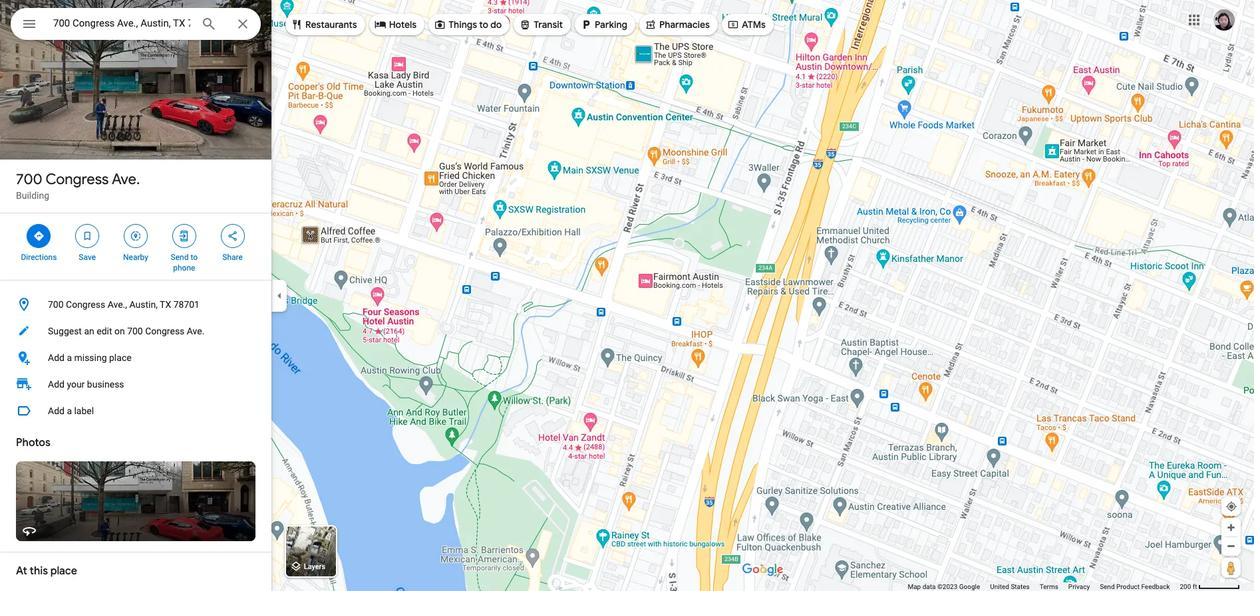 Task type: locate. For each thing, give the bounding box(es) containing it.
google account: michele murakami  
(michele.murakami@adept.ai) image
[[1214, 9, 1235, 30]]

2 a from the top
[[67, 406, 72, 417]]

send up phone
[[171, 253, 189, 262]]

700 right on
[[127, 326, 143, 337]]

0 horizontal spatial to
[[191, 253, 198, 262]]

congress for ave.
[[46, 170, 109, 189]]

1 vertical spatial a
[[67, 406, 72, 417]]

 button
[[11, 8, 48, 43]]

send product feedback button
[[1100, 583, 1170, 592]]

1 vertical spatial place
[[50, 565, 77, 578]]

add down suggest
[[48, 353, 65, 363]]

1 vertical spatial add
[[48, 379, 65, 390]]

ave.,
[[108, 299, 127, 310]]

share
[[222, 253, 243, 262]]


[[645, 17, 657, 32]]

0 vertical spatial to
[[479, 19, 489, 31]]

privacy
[[1069, 584, 1090, 591]]

add for add your business
[[48, 379, 65, 390]]

 pharmacies
[[645, 17, 710, 32]]

congress up an
[[66, 299, 105, 310]]

footer containing map data ©2023 google
[[908, 583, 1180, 592]]

1 a from the top
[[67, 353, 72, 363]]

200 ft button
[[1180, 584, 1241, 591]]

an
[[84, 326, 94, 337]]

place down on
[[109, 353, 132, 363]]

ave. down 78701
[[187, 326, 205, 337]]

2 vertical spatial 700
[[127, 326, 143, 337]]

footer
[[908, 583, 1180, 592]]

hotels
[[389, 19, 417, 31]]

1 horizontal spatial place
[[109, 353, 132, 363]]

send inside send to phone
[[171, 253, 189, 262]]

a left label
[[67, 406, 72, 417]]

 restaurants
[[291, 17, 357, 32]]


[[33, 229, 45, 244]]

place right this
[[50, 565, 77, 578]]

700 inside 700 congress ave. building
[[16, 170, 42, 189]]

a
[[67, 353, 72, 363], [67, 406, 72, 417]]

1 vertical spatial to
[[191, 253, 198, 262]]

2 vertical spatial congress
[[145, 326, 185, 337]]


[[434, 17, 446, 32]]

united
[[991, 584, 1010, 591]]


[[519, 17, 531, 32]]

business
[[87, 379, 124, 390]]

to inside send to phone
[[191, 253, 198, 262]]

700 congress ave., austin, tx 78701 button
[[0, 292, 272, 318]]

add
[[48, 353, 65, 363], [48, 379, 65, 390], [48, 406, 65, 417]]

united states
[[991, 584, 1030, 591]]

1 vertical spatial send
[[1100, 584, 1115, 591]]

2 vertical spatial add
[[48, 406, 65, 417]]

1 horizontal spatial send
[[1100, 584, 1115, 591]]

add for add a missing place
[[48, 353, 65, 363]]

product
[[1117, 584, 1140, 591]]

to
[[479, 19, 489, 31], [191, 253, 198, 262]]

0 vertical spatial 700
[[16, 170, 42, 189]]

700 up suggest
[[48, 299, 64, 310]]

zoom out image
[[1227, 542, 1237, 552]]

700 up "building" on the left top of the page
[[16, 170, 42, 189]]

save
[[79, 253, 96, 262]]

united states button
[[991, 583, 1030, 592]]

 transit
[[519, 17, 563, 32]]

 things to do
[[434, 17, 502, 32]]

map
[[908, 584, 921, 591]]

None field
[[53, 15, 190, 31]]

missing
[[74, 353, 107, 363]]

congress for ave.,
[[66, 299, 105, 310]]

send to phone
[[171, 253, 198, 273]]

1 horizontal spatial ave.
[[187, 326, 205, 337]]

 atms
[[727, 17, 766, 32]]

send for send to phone
[[171, 253, 189, 262]]

0 horizontal spatial place
[[50, 565, 77, 578]]

1 vertical spatial congress
[[66, 299, 105, 310]]

parking
[[595, 19, 628, 31]]

nearby
[[123, 253, 148, 262]]

0 vertical spatial a
[[67, 353, 72, 363]]

to left do
[[479, 19, 489, 31]]

collapse side panel image
[[272, 289, 287, 303]]

0 vertical spatial add
[[48, 353, 65, 363]]

to up phone
[[191, 253, 198, 262]]

200 ft
[[1180, 584, 1198, 591]]

add left the your
[[48, 379, 65, 390]]

0 vertical spatial congress
[[46, 170, 109, 189]]

0 horizontal spatial send
[[171, 253, 189, 262]]

congress up "building" on the left top of the page
[[46, 170, 109, 189]]

0 vertical spatial send
[[171, 253, 189, 262]]

atms
[[742, 19, 766, 31]]

0 vertical spatial place
[[109, 353, 132, 363]]

add a missing place button
[[0, 345, 272, 371]]

add left label
[[48, 406, 65, 417]]

0 horizontal spatial ave.
[[112, 170, 140, 189]]

this
[[30, 565, 48, 578]]

2 horizontal spatial 700
[[127, 326, 143, 337]]

place inside button
[[109, 353, 132, 363]]

place
[[109, 353, 132, 363], [50, 565, 77, 578]]

send
[[171, 253, 189, 262], [1100, 584, 1115, 591]]

1 horizontal spatial to
[[479, 19, 489, 31]]

0 vertical spatial ave.
[[112, 170, 140, 189]]

a for missing
[[67, 353, 72, 363]]

3 add from the top
[[48, 406, 65, 417]]

2 add from the top
[[48, 379, 65, 390]]

on
[[114, 326, 125, 337]]

ave.
[[112, 170, 140, 189], [187, 326, 205, 337]]

1 add from the top
[[48, 353, 65, 363]]

restaurants
[[305, 19, 357, 31]]

congress down tx
[[145, 326, 185, 337]]

at
[[16, 565, 27, 578]]

google maps element
[[0, 0, 1255, 592]]

congress inside 700 congress ave. building
[[46, 170, 109, 189]]

send product feedback
[[1100, 584, 1170, 591]]

suggest an edit on 700 congress ave.
[[48, 326, 205, 337]]

send left "product"
[[1100, 584, 1115, 591]]


[[580, 17, 592, 32]]

a left missing
[[67, 353, 72, 363]]

1 horizontal spatial 700
[[48, 299, 64, 310]]

congress
[[46, 170, 109, 189], [66, 299, 105, 310], [145, 326, 185, 337]]


[[291, 17, 303, 32]]

at this place
[[16, 565, 77, 578]]

zoom in image
[[1227, 523, 1237, 533]]

1 vertical spatial ave.
[[187, 326, 205, 337]]

send inside button
[[1100, 584, 1115, 591]]

your
[[67, 379, 85, 390]]

1 vertical spatial 700
[[48, 299, 64, 310]]

0 horizontal spatial 700
[[16, 170, 42, 189]]

show street view coverage image
[[1222, 558, 1241, 578]]

700
[[16, 170, 42, 189], [48, 299, 64, 310], [127, 326, 143, 337]]

ave. up  at the top of page
[[112, 170, 140, 189]]



Task type: vqa. For each thing, say whether or not it's contained in the screenshot.
7th 1 stop flight. element
no



Task type: describe. For each thing, give the bounding box(es) containing it.
add a label
[[48, 406, 94, 417]]

feedback
[[1142, 584, 1170, 591]]

200
[[1180, 584, 1192, 591]]

privacy button
[[1069, 583, 1090, 592]]

700 congress ave. building
[[16, 170, 140, 201]]

austin,
[[129, 299, 158, 310]]

add your business
[[48, 379, 124, 390]]


[[21, 15, 37, 33]]

ft
[[1193, 584, 1198, 591]]


[[727, 17, 739, 32]]


[[178, 229, 190, 244]]

pharmacies
[[660, 19, 710, 31]]

google
[[960, 584, 981, 591]]

 hotels
[[374, 17, 417, 32]]

transit
[[534, 19, 563, 31]]

78701
[[173, 299, 200, 310]]

do
[[491, 19, 502, 31]]

phone
[[173, 264, 195, 273]]

suggest an edit on 700 congress ave. button
[[0, 318, 272, 345]]

map data ©2023 google
[[908, 584, 981, 591]]

700 Congress Ave., Austin, TX 78701 field
[[11, 8, 261, 40]]

700 congress ave., austin, tx 78701
[[48, 299, 200, 310]]

add a label button
[[0, 398, 272, 425]]

 parking
[[580, 17, 628, 32]]

ave. inside 700 congress ave. building
[[112, 170, 140, 189]]

add your business link
[[0, 371, 272, 398]]

data
[[923, 584, 936, 591]]

states
[[1011, 584, 1030, 591]]


[[227, 229, 239, 244]]

add for add a label
[[48, 406, 65, 417]]

to inside  things to do
[[479, 19, 489, 31]]

edit
[[97, 326, 112, 337]]

terms button
[[1040, 583, 1059, 592]]

things
[[449, 19, 477, 31]]


[[81, 229, 93, 244]]

700 congress ave. main content
[[0, 0, 272, 592]]

©2023
[[938, 584, 958, 591]]

directions
[[21, 253, 57, 262]]

layers
[[304, 563, 325, 572]]

 search field
[[11, 8, 261, 43]]

add a missing place
[[48, 353, 132, 363]]

none field inside 700 congress ave., austin, tx 78701 field
[[53, 15, 190, 31]]

building
[[16, 190, 49, 201]]


[[374, 17, 386, 32]]

suggest
[[48, 326, 82, 337]]

label
[[74, 406, 94, 417]]


[[130, 229, 142, 244]]

terms
[[1040, 584, 1059, 591]]

photos
[[16, 437, 50, 450]]

a for label
[[67, 406, 72, 417]]

footer inside "google maps" element
[[908, 583, 1180, 592]]

700 for ave.
[[16, 170, 42, 189]]

tx
[[160, 299, 171, 310]]

700 for ave.,
[[48, 299, 64, 310]]

actions for 700 congress ave. region
[[0, 214, 272, 280]]

show your location image
[[1226, 501, 1238, 513]]

ave. inside button
[[187, 326, 205, 337]]

send for send product feedback
[[1100, 584, 1115, 591]]



